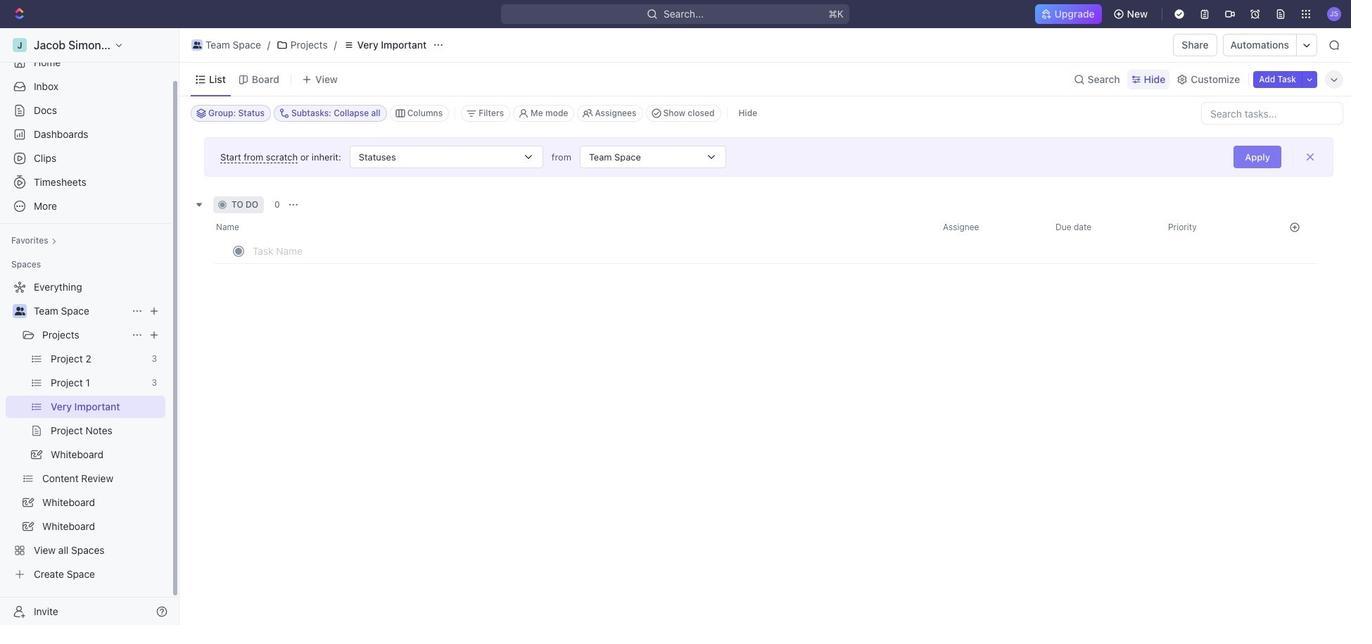 Task type: locate. For each thing, give the bounding box(es) containing it.
Search tasks... text field
[[1202, 103, 1343, 124]]

sidebar navigation
[[0, 28, 182, 625]]

1 vertical spatial user group image
[[14, 307, 25, 315]]

user group image inside sidebar navigation
[[14, 307, 25, 315]]

0 horizontal spatial user group image
[[14, 307, 25, 315]]

user group image
[[193, 42, 202, 49], [14, 307, 25, 315]]

0 vertical spatial user group image
[[193, 42, 202, 49]]

tree
[[6, 276, 165, 586]]

1 horizontal spatial user group image
[[193, 42, 202, 49]]



Task type: vqa. For each thing, say whether or not it's contained in the screenshot.
user group ICON
yes



Task type: describe. For each thing, give the bounding box(es) containing it.
jacob simon's workspace, , element
[[13, 38, 27, 52]]

tree inside sidebar navigation
[[6, 276, 165, 586]]

Task Name text field
[[253, 239, 664, 262]]



